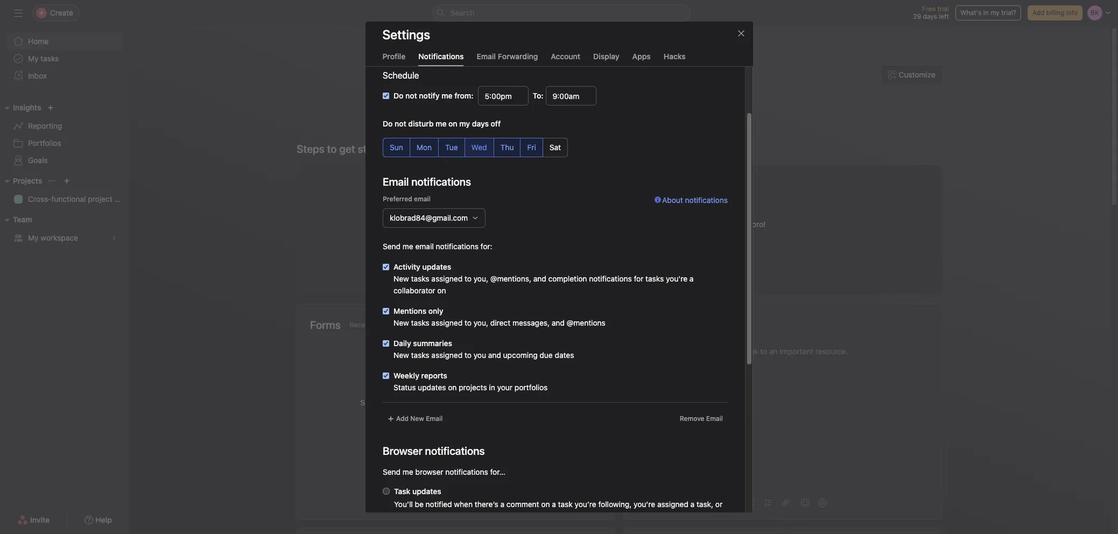 Task type: locate. For each thing, give the bounding box(es) containing it.
close image
[[737, 29, 746, 38]]

and inside daily summaries new tasks assigned to you and upcoming due dates
[[488, 351, 501, 360]]

you're up beginner
[[585, 198, 621, 213]]

do right the do not notify me from: checkbox
[[393, 91, 403, 100]]

@mentions,
[[490, 274, 531, 283]]

0 vertical spatial me
[[435, 119, 446, 128]]

2 send from the top
[[383, 467, 400, 477]]

for…
[[490, 467, 505, 477]]

0 horizontal spatial you
[[407, 398, 419, 407]]

1 vertical spatial email
[[415, 242, 434, 251]]

in left your
[[489, 383, 495, 392]]

2 vertical spatial updates
[[412, 487, 441, 496]]

0 vertical spatial in
[[984, 9, 989, 17]]

my workspace link
[[6, 229, 123, 247]]

task down comment
[[517, 513, 531, 522]]

updates inside weekly reports status updates on projects in your portfolios
[[418, 383, 446, 392]]

new down manage
[[410, 415, 424, 423]]

on up only
[[437, 286, 446, 295]]

mon
[[416, 143, 432, 152]]

my
[[28, 54, 39, 63], [28, 233, 39, 242]]

0 horizontal spatial do
[[383, 119, 393, 128]]

me for browser
[[402, 467, 413, 477]]

about
[[662, 195, 683, 205]]

1 vertical spatial you,
[[473, 318, 488, 327]]

or
[[715, 500, 722, 509]]

my for my workspace
[[28, 233, 39, 242]]

brad down hacks button
[[664, 92, 699, 112]]

updates up be
[[412, 487, 441, 496]]

you, left @mentions,
[[473, 274, 488, 283]]

0 vertical spatial not
[[405, 91, 417, 100]]

assigned inside task updates you'll be notified when there's a comment on a task you're following, you're assigned a task, or you're added as a collaborator to a task
[[657, 500, 688, 509]]

my inside 'global' element
[[28, 54, 39, 63]]

and down manage
[[433, 410, 446, 419]]

send up activity
[[383, 242, 400, 251]]

and left completion
[[533, 274, 546, 283]]

wed button
[[464, 138, 494, 157]]

my inside teams element
[[28, 233, 39, 242]]

None checkbox
[[383, 308, 389, 314], [383, 373, 389, 379], [383, 308, 389, 314], [383, 373, 389, 379]]

1 vertical spatial add
[[396, 415, 408, 423]]

new down daily
[[393, 351, 409, 360]]

you up prioritize
[[407, 398, 419, 407]]

you're right for
[[666, 274, 687, 283]]

to right steps
[[327, 143, 337, 155]]

me up the 'task'
[[402, 467, 413, 477]]

going
[[658, 220, 677, 229]]

assigned inside the mentions only new tasks assigned to you, direct messages, and @mentions
[[431, 318, 462, 327]]

collaborator inside activity updates new tasks assigned to you, @mentions, and completion notifications for tasks you're a collaborator on
[[393, 286, 435, 295]]

0 horizontal spatial my
[[459, 119, 470, 128]]

0 vertical spatial email
[[414, 195, 430, 203]]

there's
[[475, 500, 498, 509]]

customize button
[[881, 65, 943, 85]]

my inside what's in my trial? button
[[991, 9, 1000, 17]]

you're left the bold image
[[634, 500, 655, 509]]

1 horizontal spatial in
[[984, 9, 989, 17]]

new for new tasks assigned to you, @mentions, and completion notifications for tasks you're a collaborator on
[[393, 274, 409, 283]]

klobrad84@gmail.com
[[390, 213, 468, 222]]

a right as
[[452, 513, 456, 522]]

reporting
[[28, 121, 62, 130]]

None radio
[[383, 488, 390, 495]]

1 vertical spatial collaborator
[[458, 513, 499, 522]]

notifications left for
[[589, 274, 632, 283]]

updates
[[422, 262, 451, 271], [418, 383, 446, 392], [412, 487, 441, 496]]

a left form
[[529, 398, 533, 407]]

mentions
[[393, 306, 426, 316]]

notifications
[[685, 195, 728, 205], [436, 242, 478, 251], [589, 274, 632, 283], [445, 467, 488, 477]]

my down the team
[[28, 233, 39, 242]]

thu
[[500, 143, 514, 152]]

to down comment
[[501, 513, 508, 522]]

2 horizontal spatial you're
[[634, 500, 655, 509]]

for
[[634, 274, 643, 283]]

updates for task updates
[[412, 487, 441, 496]]

a right there's
[[500, 500, 504, 509]]

you've
[[500, 220, 523, 229]]

at mention image
[[818, 499, 827, 507]]

collaborator inside task updates you'll be notified when there's a comment on a task you're following, you're assigned a task, or you're added as a collaborator to a task
[[458, 513, 499, 522]]

1 vertical spatial in
[[489, 383, 495, 392]]

2 you, from the top
[[473, 318, 488, 327]]

sun button
[[383, 138, 410, 157]]

send up the 'task'
[[383, 467, 400, 477]]

not
[[405, 91, 417, 100], [394, 119, 406, 128]]

tue
[[445, 143, 458, 152]]

task right comment
[[558, 500, 573, 509]]

add billing info button
[[1028, 5, 1083, 20]]

0 vertical spatial you,
[[473, 274, 488, 283]]

tasks right for
[[645, 274, 664, 283]]

notifications left for:
[[436, 242, 478, 251]]

1 vertical spatial my
[[28, 233, 39, 242]]

0 horizontal spatial add
[[396, 415, 408, 423]]

1 horizontal spatial brad
[[664, 92, 699, 112]]

updates inside task updates you'll be notified when there's a comment on a task you're following, you're assigned a task, or you're added as a collaborator to a task
[[412, 487, 441, 496]]

reporting link
[[6, 117, 123, 135]]

my tasks link
[[6, 50, 123, 67]]

weekly reports status updates on projects in your portfolios
[[393, 371, 548, 392]]

email left the 'forwarding'
[[477, 52, 496, 61]]

in right what's
[[984, 9, 989, 17]]

not left notify
[[405, 91, 417, 100]]

summaries
[[413, 339, 452, 348]]

email forwarding button
[[477, 52, 538, 66]]

Do not notify me from: checkbox
[[383, 93, 389, 99]]

you, left direct
[[473, 318, 488, 327]]

2 vertical spatial me
[[402, 467, 413, 477]]

updates inside activity updates new tasks assigned to you, @mentions, and completion notifications for tasks you're a collaborator on
[[422, 262, 451, 271]]

and
[[533, 274, 546, 283], [552, 318, 565, 327], [488, 351, 501, 360], [433, 410, 446, 419]]

portfolios
[[514, 383, 548, 392]]

new inside the mentions only new tasks assigned to you, direct messages, and @mentions
[[393, 318, 409, 327]]

on inside weekly reports status updates on projects in your portfolios
[[448, 383, 457, 392]]

to down how at bottom left
[[392, 410, 399, 419]]

1 horizontal spatial my
[[991, 9, 1000, 17]]

0 vertical spatial my
[[991, 9, 1000, 17]]

email down email notifications
[[414, 195, 430, 203]]

invite button
[[10, 510, 57, 530]]

you,
[[473, 274, 488, 283], [473, 318, 488, 327]]

email forwarding
[[477, 52, 538, 61]]

2 my from the top
[[28, 233, 39, 242]]

a right for
[[689, 274, 694, 283]]

assigned down only
[[431, 318, 462, 327]]

new inside activity updates new tasks assigned to you, @mentions, and completion notifications for tasks you're a collaborator on
[[393, 274, 409, 283]]

on for updates
[[448, 383, 457, 392]]

teams element
[[0, 210, 129, 249]]

klobrad84@gmail.com button
[[383, 208, 486, 228]]

plan
[[114, 194, 129, 204]]

new down mentions
[[393, 318, 409, 327]]

to left @mentions,
[[464, 274, 471, 283]]

1 horizontal spatial task
[[558, 500, 573, 509]]

1 vertical spatial send
[[383, 467, 400, 477]]

remove email button
[[675, 411, 728, 426]]

my left 'trial?'
[[991, 9, 1000, 17]]

job
[[535, 198, 553, 213]]

email
[[414, 195, 430, 203], [415, 242, 434, 251]]

friday, october 20 good afternoon, brad
[[541, 79, 699, 112]]

to up weekly reports status updates on projects in your portfolios
[[464, 351, 471, 360]]

1 vertical spatial do
[[383, 119, 393, 128]]

1 send from the top
[[383, 242, 400, 251]]

1 you, from the top
[[473, 274, 488, 283]]

steps
[[297, 143, 325, 155]]

assigned inside daily summaries new tasks assigned to you and upcoming due dates
[[431, 351, 462, 360]]

0 vertical spatial updates
[[422, 262, 451, 271]]

new inside daily summaries new tasks assigned to you and upcoming due dates
[[393, 351, 409, 360]]

me up activity
[[402, 242, 413, 251]]

hide sidebar image
[[14, 9, 23, 17]]

on up you've completed the beginner course. keep going to become an asana pro!
[[623, 198, 638, 213]]

notifications inside activity updates new tasks assigned to you, @mentions, and completion notifications for tasks you're a collaborator on
[[589, 274, 632, 283]]

brad
[[664, 92, 699, 112], [555, 198, 582, 213]]

form
[[536, 398, 552, 407]]

0 vertical spatial you're
[[585, 198, 621, 213]]

0 vertical spatial my
[[28, 54, 39, 63]]

email inside button
[[477, 52, 496, 61]]

due
[[540, 351, 553, 360]]

1 my from the top
[[28, 54, 39, 63]]

goals
[[28, 156, 48, 165]]

assigned down send me email notifications for:
[[431, 274, 462, 283]]

me for email
[[402, 242, 413, 251]]

updates down 'reports'
[[418, 383, 446, 392]]

new inside "add new email" button
[[410, 415, 424, 423]]

my left days off
[[459, 119, 470, 128]]

dates
[[555, 351, 574, 360]]

projects
[[13, 176, 42, 185]]

0 vertical spatial brad
[[664, 92, 699, 112]]

to up daily summaries new tasks assigned to you and upcoming due dates
[[464, 318, 471, 327]]

0 vertical spatial collaborator
[[393, 286, 435, 295]]

tasks inside 'global' element
[[41, 54, 59, 63]]

and right messages, at the left of the page
[[552, 318, 565, 327]]

you
[[473, 351, 486, 360], [407, 398, 419, 407]]

1 vertical spatial you
[[407, 398, 419, 407]]

an
[[718, 220, 727, 229]]

None checkbox
[[383, 264, 389, 270], [383, 340, 389, 347], [383, 264, 389, 270], [383, 340, 389, 347]]

profile button
[[383, 52, 406, 66]]

workspace
[[41, 233, 78, 242]]

to
[[327, 143, 337, 155], [679, 220, 686, 229], [464, 274, 471, 283], [464, 318, 471, 327], [464, 351, 471, 360], [392, 410, 399, 419], [501, 513, 508, 522]]

1 vertical spatial me
[[402, 242, 413, 251]]

add down how at bottom left
[[396, 415, 408, 423]]

numbered list image
[[765, 500, 772, 506]]

about notifications
[[662, 195, 728, 205]]

updates down send me email notifications for:
[[422, 262, 451, 271]]

task
[[394, 487, 410, 496]]

1 horizontal spatial you
[[473, 351, 486, 360]]

1 vertical spatial task
[[517, 513, 531, 522]]

send
[[383, 242, 400, 251], [383, 467, 400, 477]]

requests.
[[470, 398, 502, 407]]

not for disturb
[[394, 119, 406, 128]]

on for me
[[448, 119, 457, 128]]

on
[[448, 119, 457, 128], [623, 198, 638, 213], [437, 286, 446, 295], [448, 383, 457, 392], [541, 500, 550, 509]]

you, inside activity updates new tasks assigned to you, @mentions, and completion notifications for tasks you're a collaborator on
[[473, 274, 488, 283]]

0 horizontal spatial task
[[517, 513, 531, 522]]

assigned down summaries
[[431, 351, 462, 360]]

tasks inside daily summaries new tasks assigned to you and upcoming due dates
[[411, 351, 429, 360]]

collaborator down there's
[[458, 513, 499, 522]]

add left billing
[[1033, 9, 1045, 17]]

tasks down activity
[[411, 274, 429, 283]]

assigned left underline icon
[[657, 500, 688, 509]]

you, inside the mentions only new tasks assigned to you, direct messages, and @mentions
[[473, 318, 488, 327]]

0 horizontal spatial collaborator
[[393, 286, 435, 295]]

upcoming
[[503, 351, 537, 360]]

0 vertical spatial send
[[383, 242, 400, 251]]

0 vertical spatial add
[[1033, 9, 1045, 17]]

None text field
[[478, 86, 528, 106]]

task updates you'll be notified when there's a comment on a task you're following, you're assigned a task, or you're added as a collaborator to a task
[[394, 487, 722, 522]]

1 horizontal spatial do
[[393, 91, 403, 100]]

assigned for updates
[[431, 274, 462, 283]]

simplify
[[360, 398, 388, 407]]

send me email notifications for:
[[383, 242, 492, 251]]

do for do not disturb me on my days off
[[383, 119, 393, 128]]

account
[[551, 52, 581, 61]]

disturb
[[408, 119, 433, 128]]

add for add new email
[[396, 415, 408, 423]]

you inside simplify how you manage work requests. create a form to prioritize and track incoming work.
[[407, 398, 419, 407]]

create
[[504, 398, 527, 407]]

and inside simplify how you manage work requests. create a form to prioritize and track incoming work.
[[433, 410, 446, 419]]

toolbar
[[638, 491, 929, 515]]

assigned inside activity updates new tasks assigned to you, @mentions, and completion notifications for tasks you're a collaborator on
[[431, 274, 462, 283]]

tasks
[[41, 54, 59, 63], [411, 274, 429, 283], [645, 274, 664, 283], [411, 318, 429, 327], [411, 351, 429, 360]]

to inside task updates you'll be notified when there's a comment on a task you're following, you're assigned a task, or you're added as a collaborator to a task
[[501, 513, 508, 522]]

0 horizontal spatial brad
[[555, 198, 582, 213]]

1 vertical spatial my
[[459, 119, 470, 128]]

1 horizontal spatial add
[[1033, 9, 1045, 17]]

1 vertical spatial updates
[[418, 383, 446, 392]]

billing
[[1047, 9, 1065, 17]]

1 vertical spatial you're
[[666, 274, 687, 283]]

projects element
[[0, 171, 129, 210]]

0 horizontal spatial you're
[[585, 198, 621, 213]]

email notifications
[[383, 176, 471, 188]]

on up tue
[[448, 119, 457, 128]]

brad up the
[[555, 198, 582, 213]]

prioritize
[[401, 410, 431, 419]]

on up work
[[448, 383, 457, 392]]

me right disturb at the left of the page
[[435, 119, 446, 128]]

do up sun
[[383, 119, 393, 128]]

and left upcoming on the bottom left of page
[[488, 351, 501, 360]]

you up weekly reports status updates on projects in your portfolios
[[473, 351, 486, 360]]

tasks down summaries
[[411, 351, 429, 360]]

0 vertical spatial do
[[393, 91, 403, 100]]

tasks down mentions
[[411, 318, 429, 327]]

trial?
[[1002, 9, 1017, 17]]

you're down you'll
[[394, 513, 416, 522]]

tasks for mentions only new tasks assigned to you, direct messages, and @mentions
[[411, 318, 429, 327]]

my up inbox
[[28, 54, 39, 63]]

None text field
[[546, 86, 596, 106]]

a inside simplify how you manage work requests. create a form to prioritize and track incoming work.
[[529, 398, 533, 407]]

new down activity
[[393, 274, 409, 283]]

add for add billing info
[[1033, 9, 1045, 17]]

collaborator up mentions
[[393, 286, 435, 295]]

1 horizontal spatial you're
[[666, 274, 687, 283]]

0 vertical spatial task
[[558, 500, 573, 509]]

new for new tasks assigned to you and upcoming due dates
[[393, 351, 409, 360]]

fri
[[527, 143, 536, 152]]

1 vertical spatial not
[[394, 119, 406, 128]]

and inside activity updates new tasks assigned to you, @mentions, and completion notifications for tasks you're a collaborator on
[[533, 274, 546, 283]]

completed
[[525, 220, 562, 229]]

great job brad you're on your way!
[[500, 198, 696, 213]]

0 horizontal spatial in
[[489, 383, 495, 392]]

about notifications link
[[655, 194, 728, 241]]

my for my tasks
[[28, 54, 39, 63]]

email right remove
[[706, 415, 723, 423]]

you're
[[575, 500, 596, 509], [634, 500, 655, 509], [394, 513, 416, 522]]

tasks for activity updates new tasks assigned to you, @mentions, and completion notifications for tasks you're a collaborator on
[[411, 274, 429, 283]]

notifications up become
[[685, 195, 728, 205]]

assigned
[[431, 274, 462, 283], [431, 318, 462, 327], [431, 351, 462, 360], [657, 500, 688, 509]]

email down manage
[[426, 415, 443, 423]]

on right comment
[[541, 500, 550, 509]]

email up activity
[[415, 242, 434, 251]]

1 horizontal spatial collaborator
[[458, 513, 499, 522]]

keep
[[638, 220, 656, 229]]

0 vertical spatial you
[[473, 351, 486, 360]]

not left disturb at the left of the page
[[394, 119, 406, 128]]

insights element
[[0, 98, 129, 171]]

0 horizontal spatial email
[[426, 415, 443, 423]]

tasks down home
[[41, 54, 59, 63]]

1 horizontal spatial email
[[477, 52, 496, 61]]

0 horizontal spatial you're
[[394, 513, 416, 522]]

tasks inside the mentions only new tasks assigned to you, direct messages, and @mentions
[[411, 318, 429, 327]]

you're left following,
[[575, 500, 596, 509]]



Task type: describe. For each thing, give the bounding box(es) containing it.
hacks button
[[664, 52, 686, 66]]

browser notifications
[[383, 445, 485, 457]]

do not disturb me on my days off
[[383, 119, 501, 128]]

you inside daily summaries new tasks assigned to you and upcoming due dates
[[473, 351, 486, 360]]

home link
[[6, 33, 123, 50]]

italics image
[[679, 500, 685, 506]]

to right going
[[679, 220, 686, 229]]

me from:
[[441, 91, 473, 100]]

notifications left "for…"
[[445, 467, 488, 477]]

cross-
[[28, 194, 51, 204]]

added
[[418, 513, 440, 522]]

notifications button
[[419, 52, 464, 66]]

become
[[688, 220, 716, 229]]

portfolios
[[28, 138, 61, 148]]

what's in my trial?
[[961, 9, 1017, 17]]

inbox link
[[6, 67, 123, 85]]

new for new tasks assigned to you, direct messages, and @mentions
[[393, 318, 409, 327]]

customize
[[899, 70, 936, 79]]

global element
[[0, 26, 129, 91]]

and inside the mentions only new tasks assigned to you, direct messages, and @mentions
[[552, 318, 565, 327]]

add new email
[[396, 415, 443, 423]]

underline image
[[696, 500, 703, 506]]

work.
[[502, 410, 521, 419]]

daily summaries new tasks assigned to you and upcoming due dates
[[393, 339, 574, 360]]

in inside weekly reports status updates on projects in your portfolios
[[489, 383, 495, 392]]

remove email
[[680, 415, 723, 423]]

not for notify
[[405, 91, 417, 100]]

functional
[[51, 194, 86, 204]]

send me browser notifications for…
[[383, 467, 505, 477]]

team button
[[0, 213, 32, 226]]

notify
[[419, 91, 439, 100]]

on inside activity updates new tasks assigned to you, @mentions, and completion notifications for tasks you're a collaborator on
[[437, 286, 446, 295]]

afternoon,
[[586, 92, 660, 112]]

free trial 29 days left
[[913, 5, 949, 20]]

hacks
[[664, 52, 686, 61]]

29
[[913, 12, 921, 20]]

bulleted list image
[[748, 500, 754, 506]]

be
[[415, 500, 423, 509]]

forwarding
[[498, 52, 538, 61]]

link image
[[782, 500, 789, 506]]

project
[[88, 194, 112, 204]]

add new email button
[[383, 411, 447, 426]]

pro!
[[752, 220, 766, 229]]

the
[[564, 220, 575, 229]]

brad inside friday, october 20 good afternoon, brad
[[664, 92, 699, 112]]

info
[[1067, 9, 1078, 17]]

notifications
[[419, 52, 464, 61]]

mentions only new tasks assigned to you, direct messages, and @mentions
[[393, 306, 605, 327]]

left
[[939, 12, 949, 20]]

strikethrough image
[[713, 500, 720, 506]]

a down comment
[[510, 513, 515, 522]]

1 vertical spatial brad
[[555, 198, 582, 213]]

display button
[[593, 52, 620, 66]]

status
[[393, 383, 416, 392]]

updates for activity updates
[[422, 262, 451, 271]]

to:
[[533, 91, 543, 100]]

home
[[28, 37, 49, 46]]

get started
[[339, 143, 393, 155]]

tasks for daily summaries new tasks assigned to you and upcoming due dates
[[411, 351, 429, 360]]

what's in my trial? button
[[956, 5, 1021, 20]]

my tasks
[[28, 54, 59, 63]]

daily
[[393, 339, 411, 348]]

do not notify me from:
[[393, 91, 473, 100]]

great
[[500, 198, 532, 213]]

completion
[[548, 274, 587, 283]]

good
[[541, 92, 582, 112]]

sat button
[[542, 138, 568, 157]]

bold image
[[662, 500, 668, 506]]

incoming
[[468, 410, 500, 419]]

to inside simplify how you manage work requests. create a form to prioritize and track incoming work.
[[392, 410, 399, 419]]

notified
[[425, 500, 452, 509]]

display
[[593, 52, 620, 61]]

2 horizontal spatial email
[[706, 415, 723, 423]]

you, for @mentions,
[[473, 274, 488, 283]]

send for send me email notifications for:
[[383, 242, 400, 251]]

invite
[[30, 515, 50, 524]]

october
[[611, 79, 644, 88]]

inbox
[[28, 71, 47, 80]]

days off
[[472, 119, 501, 128]]

activity
[[393, 262, 420, 271]]

assigned for only
[[431, 318, 462, 327]]

search button
[[432, 4, 691, 22]]

as
[[442, 513, 449, 522]]

to inside daily summaries new tasks assigned to you and upcoming due dates
[[464, 351, 471, 360]]

on for you're
[[623, 198, 638, 213]]

goals link
[[6, 152, 123, 169]]

do for do not notify me from:
[[393, 91, 403, 100]]

add billing info
[[1033, 9, 1078, 17]]

a left underline icon
[[690, 500, 694, 509]]

1 horizontal spatial you're
[[575, 500, 596, 509]]

in inside button
[[984, 9, 989, 17]]

to inside the mentions only new tasks assigned to you, direct messages, and @mentions
[[464, 318, 471, 327]]

you, for direct
[[473, 318, 488, 327]]

on inside task updates you'll be notified when there's a comment on a task you're following, you're assigned a task, or you're added as a collaborator to a task
[[541, 500, 550, 509]]

sun
[[390, 143, 403, 152]]

cross-functional project plan
[[28, 194, 129, 204]]

manage
[[421, 398, 449, 407]]

a right comment
[[552, 500, 556, 509]]

task,
[[697, 500, 713, 509]]

mon button
[[409, 138, 439, 157]]

your way!
[[641, 198, 696, 213]]

simplify how you manage work requests. create a form to prioritize and track incoming work.
[[360, 398, 552, 419]]

to inside activity updates new tasks assigned to you, @mentions, and completion notifications for tasks you're a collaborator on
[[464, 274, 471, 283]]

my workspace
[[28, 233, 78, 242]]

search
[[450, 8, 475, 17]]

asana
[[729, 220, 750, 229]]

a inside activity updates new tasks assigned to you, @mentions, and completion notifications for tasks you're a collaborator on
[[689, 274, 694, 283]]

forms
[[310, 319, 341, 331]]

search list box
[[432, 4, 691, 22]]

you're inside activity updates new tasks assigned to you, @mentions, and completion notifications for tasks you're a collaborator on
[[666, 274, 687, 283]]

browser
[[415, 467, 443, 477]]

send for send me browser notifications for…
[[383, 467, 400, 477]]

assigned for summaries
[[431, 351, 462, 360]]

trial
[[938, 5, 949, 13]]

steps to get started
[[297, 143, 393, 155]]



Task type: vqa. For each thing, say whether or not it's contained in the screenshot.
the sea within the Starred element
no



